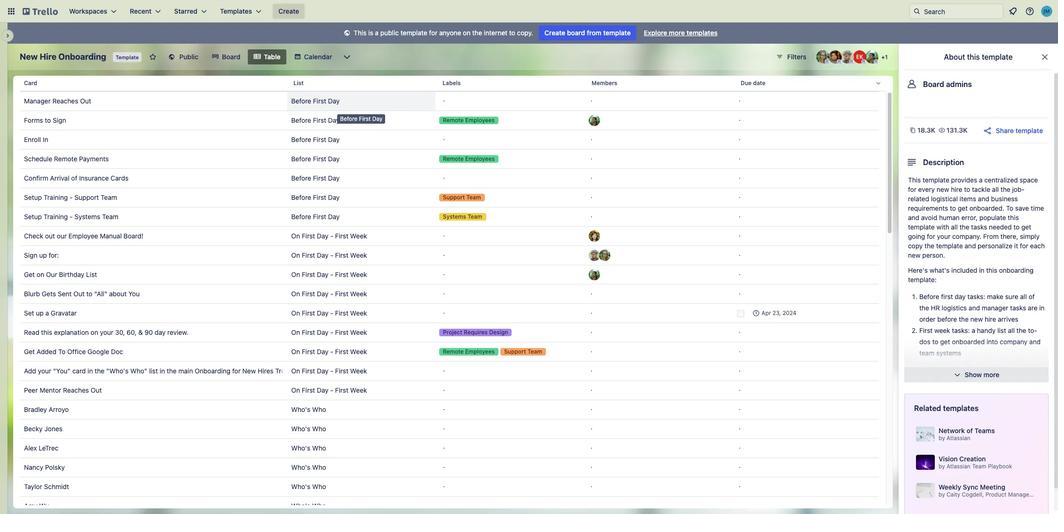 Task type: describe. For each thing, give the bounding box(es) containing it.
on for google
[[291, 348, 300, 356]]

before first day tooltip
[[337, 114, 386, 124]]

list inside 'link'
[[149, 367, 158, 375]]

color: green, title: "remote employees" element for get added to office google doc
[[439, 348, 499, 356]]

remote employees for get added to office google doc
[[443, 348, 495, 355]]

row containing setup training - systems team
[[20, 207, 879, 227]]

row containing card
[[20, 72, 886, 95]]

card
[[72, 367, 86, 375]]

confirm arrival of insurance cards
[[24, 174, 129, 182]]

and down list:
[[956, 372, 967, 380]]

forms
[[24, 116, 43, 124]]

+
[[882, 54, 885, 61]]

day for setup training - systems team
[[328, 213, 340, 221]]

about inside the "before first day tasks: make sure all of the hr logistics and manager tasks are in order before the new hire arrives first week tasks: a handy list all the to- dos to get onboarded into company and team systems who's who list: help the newbie orient themselves and learn all about the key people they'll encounter at work"
[[995, 372, 1012, 380]]

to left copy.
[[509, 29, 516, 37]]

0 notifications image
[[1008, 6, 1019, 17]]

labels button
[[439, 72, 588, 95]]

populate
[[980, 214, 1007, 222]]

for right it
[[1020, 242, 1029, 250]]

to inside the "before first day tasks: make sure all of the hr logistics and manager tasks are in order before the new hire arrives first week tasks: a handy list all the to- dos to get onboarded into company and team systems who's who list: help the newbie orient themselves and learn all about the key people they'll encounter at work"
[[933, 338, 939, 346]]

taylor schmidt link
[[24, 478, 284, 496]]

before first day inside "cell"
[[291, 97, 340, 105]]

before for forms to sign
[[291, 116, 311, 124]]

hire inside this template provides a centralized space for every new hire to tackle all the job- related logistical items and business requirements to get onboarded. to save time and avoid human error, populate this template with all the tasks needed to get going for your company. from there, simply copy the template and personalize it for each new person.
[[951, 185, 963, 193]]

row containing setup training - support team
[[20, 188, 879, 207]]

filters button
[[774, 49, 810, 64]]

day for check out our employee manual board!
[[317, 232, 329, 240]]

- for add your "you" card in the "who's who" list in the main onboarding for new hires trello board
[[330, 367, 334, 375]]

team inside 'element'
[[468, 213, 483, 220]]

teams
[[975, 427, 995, 435]]

included
[[952, 266, 978, 274]]

before first day inside tooltip
[[340, 115, 383, 122]]

board for board admins
[[924, 80, 945, 88]]

themselves
[[920, 372, 954, 380]]

week for google
[[350, 348, 367, 356]]

hr
[[931, 304, 940, 312]]

the up person.
[[925, 242, 935, 250]]

priscilla parjet (priscillaparjet) image for on first day - first week
[[589, 269, 600, 280]]

color: green, title: "remote employees" element for forms to sign
[[439, 117, 499, 124]]

new inside the "before first day tasks: make sure all of the hr logistics and manager tasks are in order before the new hire arrives first week tasks: a handy list all the to- dos to get onboarded into company and team systems who's who list: help the newbie orient themselves and learn all about the key people they'll encounter at work"
[[971, 315, 983, 323]]

to inside row
[[58, 348, 66, 356]]

day for enroll in
[[328, 135, 340, 143]]

our
[[57, 232, 67, 240]]

team inside vision creation by atlassian team playbook
[[973, 463, 987, 470]]

review.
[[167, 328, 189, 336]]

labels
[[443, 80, 461, 87]]

the left hr
[[920, 304, 930, 312]]

samantha pivlot (samanthapivlot) image
[[589, 231, 600, 242]]

a inside the "before first day tasks: make sure all of the hr logistics and manager tasks are in order before the new hire arrives first week tasks: a handy list all the to- dos to get onboarded into company and team systems who's who list: help the newbie orient themselves and learn all about the key people they'll encounter at work"
[[972, 327, 976, 335]]

polsky
[[45, 463, 65, 471]]

1
[[885, 54, 888, 61]]

becky jones link
[[24, 420, 284, 438]]

on first day - first week for list
[[291, 271, 367, 279]]

nancy
[[24, 463, 43, 471]]

here's
[[909, 266, 928, 274]]

this inside this template provides a centralized space for every new hire to tackle all the job- related logistical items and business requirements to get onboarded. to save time and avoid human error, populate this template with all the tasks needed to get going for your company. from there, simply copy the template and personalize it for each new person.
[[1008, 214, 1019, 222]]

team down cards
[[101, 193, 117, 201]]

peer mentor reaches out
[[24, 386, 102, 394]]

row containing forms to sign
[[20, 111, 879, 130]]

setup for setup training - support team
[[24, 193, 42, 201]]

row containing get added to office google doc
[[20, 342, 879, 362]]

template
[[116, 54, 139, 60]]

row containing nancy polsky
[[20, 458, 879, 478]]

schedule
[[24, 155, 52, 163]]

enroll
[[24, 135, 41, 143]]

this member is an admin of this workspace. image for chris temperson (christemperson) icon
[[850, 59, 854, 64]]

day inside the "before first day tasks: make sure all of the hr logistics and manager tasks are in order before the new hire arrives first week tasks: a handy list all the to- dos to get onboarded into company and team systems who's who list: help the newbie orient themselves and learn all about the key people they'll encounter at work"
[[955, 293, 966, 301]]

for up "related"
[[909, 185, 917, 193]]

Board name text field
[[15, 49, 111, 64]]

board for board
[[222, 53, 241, 61]]

help
[[969, 360, 982, 368]]

+ 1
[[882, 54, 888, 61]]

who's who for nancy polsky
[[291, 463, 326, 471]]

to up there,
[[1014, 223, 1020, 231]]

in inside the "before first day tasks: make sure all of the hr logistics and manager tasks are in order before the new hire arrives first week tasks: a handy list all the to- dos to get onboarded into company and team systems who's who list: help the newbie orient themselves and learn all about the key people they'll encounter at work"
[[1040, 304, 1045, 312]]

before first day tasks: make sure all of the hr logistics and manager tasks are in order before the new hire arrives first week tasks: a handy list all the to- dos to get onboarded into company and team systems who's who list: help the newbie orient themselves and learn all about the key people they'll encounter at work
[[920, 293, 1045, 391]]

all down human
[[951, 223, 958, 231]]

new inside 'link'
[[243, 367, 256, 375]]

who's who for taylor schmidt
[[291, 483, 326, 491]]

row containing sign up for:
[[20, 246, 879, 265]]

who's for amy wu
[[291, 502, 311, 510]]

error,
[[962, 214, 978, 222]]

new inside board name text field
[[20, 52, 38, 62]]

all down centralized
[[993, 185, 999, 193]]

week for to
[[350, 290, 367, 298]]

every
[[919, 185, 935, 193]]

before for schedule remote payments
[[291, 155, 311, 163]]

in right card
[[88, 367, 93, 375]]

board!
[[124, 232, 144, 240]]

1 vertical spatial get
[[1022, 223, 1032, 231]]

0 vertical spatial tasks:
[[968, 293, 986, 301]]

handy
[[977, 327, 996, 335]]

andre gorte (andregorte) image
[[829, 50, 842, 64]]

this inside row
[[41, 328, 52, 336]]

who for jones
[[312, 425, 326, 433]]

atlassian inside network of teams by atlassian
[[947, 435, 971, 442]]

1 vertical spatial on
[[37, 271, 44, 279]]

training for support
[[44, 193, 68, 201]]

your inside read this explanation on your 30, 60, & 90 day review. link
[[100, 328, 113, 336]]

template:
[[909, 276, 937, 284]]

week for your
[[350, 328, 367, 336]]

project requires design
[[443, 329, 508, 336]]

to-
[[1029, 327, 1038, 335]]

who for arroyo
[[312, 406, 326, 414]]

0 vertical spatial reaches
[[52, 97, 78, 105]]

all right the sure
[[1021, 293, 1027, 301]]

list inside the "before first day tasks: make sure all of the hr logistics and manager tasks are in order before the new hire arrives first week tasks: a handy list all the to- dos to get onboarded into company and team systems who's who list: help the newbie orient themselves and learn all about the key people they'll encounter at work"
[[998, 327, 1007, 335]]

this member is an admin of this workspace. image for ellie kulick (elliekulick2) icon on the top right of the page
[[862, 59, 866, 64]]

at
[[995, 383, 1001, 391]]

new hire onboarding
[[20, 52, 106, 62]]

before first day for forms to sign
[[291, 116, 340, 124]]

systems inside 'element'
[[443, 213, 466, 220]]

day for add your "you" card in the "who's who" list in the main onboarding for new hires trello board
[[317, 367, 329, 375]]

you
[[128, 290, 140, 298]]

by inside vision creation by atlassian team playbook
[[939, 463, 946, 470]]

vision
[[939, 455, 958, 463]]

a right is
[[375, 29, 379, 37]]

space
[[1020, 176, 1038, 184]]

9 on first day - first week from the top
[[291, 386, 367, 394]]

board link
[[206, 49, 246, 64]]

on first day - first week for your
[[291, 328, 367, 336]]

day for get added to office google doc
[[317, 348, 329, 356]]

project
[[443, 329, 463, 336]]

before for confirm arrival of insurance cards
[[291, 174, 311, 182]]

team up manual
[[102, 213, 119, 221]]

table link
[[248, 49, 286, 64]]

- for set up a gravatar
[[330, 309, 334, 317]]

day for schedule remote payments
[[328, 155, 340, 163]]

the left "to-"
[[1017, 327, 1027, 335]]

2 on first day - first week from the top
[[291, 251, 367, 259]]

table containing manager reaches out
[[13, 72, 893, 514]]

0 horizontal spatial systems
[[74, 213, 100, 221]]

5 on from the top
[[291, 309, 300, 317]]

create for create
[[279, 7, 299, 15]]

to up human
[[950, 204, 956, 212]]

remote employees for schedule remote payments
[[443, 155, 495, 162]]

hire
[[40, 52, 57, 62]]

template up person.
[[937, 242, 963, 250]]

131.3k
[[947, 126, 968, 134]]

sent
[[58, 290, 72, 298]]

who's who for alex letrec
[[291, 444, 326, 452]]

this member is an admin of this workspace. image for priscilla parjet (priscillaparjet) image
[[874, 59, 878, 64]]

atlassian inside vision creation by atlassian team playbook
[[947, 463, 971, 470]]

apr 23, 2024
[[762, 310, 797, 317]]

setup for setup training - systems team
[[24, 213, 42, 221]]

day for sign up for:
[[317, 251, 329, 259]]

week for in
[[350, 367, 367, 375]]

of inside network of teams by atlassian
[[967, 427, 973, 435]]

on for list
[[291, 271, 300, 279]]

table
[[264, 53, 281, 61]]

1 horizontal spatial new
[[937, 185, 950, 193]]

needed
[[989, 223, 1012, 231]]

1 vertical spatial templates
[[943, 404, 979, 413]]

board
[[567, 29, 585, 37]]

more for explore
[[669, 29, 685, 37]]

first inside the "before first day tasks: make sure all of the hr logistics and manager tasks are in order before the new hire arrives first week tasks: a handy list all the to- dos to get onboarded into company and team systems who's who list: help the newbie orient themselves and learn all about the key people they'll encounter at work"
[[920, 327, 933, 335]]

and right logistics
[[969, 304, 980, 312]]

on first day - first week for google
[[291, 348, 367, 356]]

logistical
[[931, 195, 958, 203]]

board inside 'link'
[[294, 367, 312, 375]]

starred button
[[169, 4, 213, 19]]

0 horizontal spatial support
[[74, 193, 99, 201]]

set up a gravatar
[[24, 309, 77, 317]]

internet
[[484, 29, 508, 37]]

newbie
[[995, 360, 1017, 368]]

check out our employee manual board!
[[24, 232, 144, 240]]

templates
[[220, 7, 252, 15]]

2 horizontal spatial on
[[463, 29, 471, 37]]

to up items
[[965, 185, 971, 193]]

5 week from the top
[[350, 309, 367, 317]]

this member is an admin of this workspace. image for andre gorte (andregorte) icon
[[837, 59, 842, 64]]

mentor
[[40, 386, 61, 394]]

first inside tooltip
[[359, 115, 371, 122]]

who's for taylor schmidt
[[291, 483, 311, 491]]

0 vertical spatial templates
[[687, 29, 718, 37]]

color: yellow, title: "systems team" element
[[439, 213, 486, 221]]

trello inside 'link'
[[275, 367, 292, 375]]

sm image
[[343, 29, 352, 38]]

row containing confirm arrival of insurance cards
[[20, 168, 879, 188]]

get on our birthday list link
[[24, 265, 284, 284]]

added
[[37, 348, 56, 356]]

the left key
[[1014, 372, 1024, 380]]

dos
[[920, 338, 931, 346]]

template right from
[[603, 29, 631, 37]]

employees for get added to office google doc
[[465, 348, 495, 355]]

project requires design button
[[436, 323, 583, 342]]

0 vertical spatial sign
[[53, 116, 66, 124]]

starred
[[174, 7, 197, 15]]

the left main on the left of the page
[[167, 367, 177, 375]]

1 horizontal spatial color: orange, title: "support team" element
[[501, 348, 546, 356]]

- for get on our birthday list
[[330, 271, 334, 279]]

creation
[[960, 455, 986, 463]]

your inside add your "you" card in the "who's who" list in the main onboarding for new hires trello board 'link'
[[38, 367, 51, 375]]

the left the "internet"
[[472, 29, 482, 37]]

1 horizontal spatial support team
[[504, 348, 542, 355]]

taylor schmidt
[[24, 483, 69, 491]]

0 vertical spatial get
[[958, 204, 968, 212]]

in down get added to office google doc link
[[160, 367, 165, 375]]

becky jones
[[24, 425, 62, 433]]

employees for schedule remote payments
[[465, 155, 495, 162]]

remote inside schedule remote payments link
[[54, 155, 77, 163]]

manager inside row
[[24, 97, 51, 105]]

day for forms to sign
[[328, 116, 340, 124]]

week for list
[[350, 271, 367, 279]]

related templates
[[915, 404, 979, 413]]

who's who for becky jones
[[291, 425, 326, 433]]

for right going
[[927, 232, 936, 240]]

by for network of teams
[[939, 435, 946, 442]]

- for get added to office google doc
[[330, 348, 334, 356]]

before first day for confirm arrival of insurance cards
[[291, 174, 340, 182]]

gravatar
[[51, 309, 77, 317]]

row containing manager reaches out
[[20, 91, 879, 111]]

60,
[[127, 328, 137, 336]]

description
[[924, 158, 965, 167]]

the down logistics
[[959, 315, 969, 323]]

day inside tooltip
[[373, 115, 383, 122]]

for left anyone
[[429, 29, 438, 37]]

of inside the "before first day tasks: make sure all of the hr logistics and manager tasks are in order before the new hire arrives first week tasks: a handy list all the to- dos to get onboarded into company and team systems who's who list: help the newbie orient themselves and learn all about the key people they'll encounter at work"
[[1029, 293, 1035, 301]]

color: purple, title: "project requires design" element
[[439, 329, 512, 336]]

get added to office google doc
[[24, 348, 123, 356]]

business
[[992, 195, 1018, 203]]

search image
[[914, 8, 921, 15]]

who's who for amy wu
[[291, 502, 326, 510]]

due date
[[741, 80, 766, 87]]

team down project requires design button
[[528, 348, 542, 355]]

row containing check out our employee manual board!
[[20, 226, 879, 246]]

vision creation by atlassian team playbook
[[939, 455, 1013, 470]]

onboarding inside 'link'
[[195, 367, 231, 375]]

row containing add your "you" card in the "who's who" list in the main onboarding for new hires trello board
[[20, 361, 879, 381]]

day inside row
[[155, 328, 166, 336]]

open information menu image
[[1026, 7, 1035, 16]]

before inside before first day "cell"
[[291, 97, 311, 105]]

remote employees button for schedule remote payments
[[436, 150, 583, 168]]

product
[[986, 491, 1007, 498]]

who for wu
[[312, 502, 326, 510]]

is
[[368, 29, 373, 37]]

tackle
[[972, 185, 991, 193]]

apr
[[762, 310, 771, 317]]

to right forms
[[45, 116, 51, 124]]

in
[[43, 135, 48, 143]]

and left avoid
[[909, 214, 920, 222]]

who for letrec
[[312, 444, 326, 452]]

create for create board from template
[[545, 29, 566, 37]]

share template
[[996, 126, 1044, 134]]

people
[[920, 383, 941, 391]]

avoid
[[922, 214, 938, 222]]

1 horizontal spatial on
[[91, 328, 98, 336]]

trello inside weekly sync meeting by caity cogdell, product manager @ trello
[[1040, 491, 1055, 498]]

who's who for bradley arroyo
[[291, 406, 326, 414]]

of inside row
[[71, 174, 77, 182]]

alex
[[24, 444, 37, 452]]



Task type: locate. For each thing, give the bounding box(es) containing it.
support for the rightmost color: orange, title: "support team" element
[[504, 348, 526, 355]]

day for blurb gets sent out to "all" about you
[[317, 290, 329, 298]]

1 vertical spatial to
[[58, 348, 66, 356]]

new down copy
[[909, 251, 921, 259]]

0 vertical spatial employees
[[465, 117, 495, 124]]

color: green, title: "remote employees" element for schedule remote payments
[[439, 155, 499, 163]]

3 this member is an admin of this workspace. image from the left
[[874, 59, 878, 64]]

manager down card
[[24, 97, 51, 105]]

1 vertical spatial of
[[1029, 293, 1035, 301]]

23 row from the top
[[20, 496, 879, 514]]

tasks:
[[968, 293, 986, 301], [952, 327, 970, 335]]

8 row from the top
[[20, 207, 879, 227]]

8 on from the top
[[291, 367, 300, 375]]

trello right @
[[1040, 491, 1055, 498]]

2 vertical spatial your
[[38, 367, 51, 375]]

6 on from the top
[[291, 328, 300, 336]]

0 vertical spatial support team
[[443, 194, 481, 201]]

2 vertical spatial out
[[91, 386, 102, 394]]

2 vertical spatial new
[[971, 315, 983, 323]]

recent
[[130, 7, 152, 15]]

list inside get on our birthday list link
[[86, 271, 97, 279]]

10 row from the top
[[20, 246, 879, 265]]

1 vertical spatial more
[[984, 371, 1000, 379]]

each
[[1031, 242, 1045, 250]]

row containing peer mentor reaches out
[[20, 381, 879, 400]]

1 row from the top
[[20, 72, 886, 95]]

1 vertical spatial up
[[36, 309, 44, 317]]

1 on first day - first week from the top
[[291, 232, 367, 240]]

alex letrec link
[[24, 439, 284, 458]]

16 row from the top
[[20, 361, 879, 381]]

5 who's from the top
[[291, 483, 311, 491]]

this down save
[[1008, 214, 1019, 222]]

list right who"
[[149, 367, 158, 375]]

the up show more
[[983, 360, 993, 368]]

2 this member is an admin of this workspace. image from the left
[[850, 59, 854, 64]]

they'll
[[942, 383, 961, 391]]

what's
[[930, 266, 950, 274]]

before first day
[[291, 97, 340, 105], [340, 115, 383, 122], [291, 116, 340, 124], [291, 135, 340, 143], [291, 155, 340, 163], [291, 174, 340, 182], [291, 193, 340, 201], [291, 213, 340, 221]]

3 color: green, title: "remote employees" element from the top
[[439, 348, 499, 356]]

key
[[1026, 372, 1036, 380]]

and down tackle
[[978, 195, 990, 203]]

this right read
[[41, 328, 52, 336]]

1 horizontal spatial this member is an admin of this workspace. image
[[850, 59, 854, 64]]

row containing becky jones
[[20, 419, 879, 439]]

4 who's who from the top
[[291, 463, 326, 471]]

jeremy miller (jeremymiller198) image
[[1042, 6, 1053, 17]]

0 vertical spatial color: green, title: "remote employees" element
[[439, 117, 499, 124]]

2 horizontal spatial your
[[938, 232, 951, 240]]

list down arrives
[[998, 327, 1007, 335]]

0 horizontal spatial of
[[71, 174, 77, 182]]

manager reaches out link
[[24, 92, 284, 111]]

in right are
[[1040, 304, 1045, 312]]

2 priscilla parjet (priscillaparjet) image from the top
[[589, 269, 600, 280]]

"you"
[[53, 367, 71, 375]]

before for enroll in
[[291, 135, 311, 143]]

members
[[592, 80, 618, 87]]

board left table link
[[222, 53, 241, 61]]

about down newbie
[[995, 372, 1012, 380]]

support
[[74, 193, 99, 201], [443, 194, 465, 201], [504, 348, 526, 355]]

row containing get on our birthday list
[[20, 265, 879, 285]]

hire inside the "before first day tasks: make sure all of the hr logistics and manager tasks are in order before the new hire arrives first week tasks: a handy list all the to- dos to get onboarded into company and team systems who's who list: help the newbie orient themselves and learn all about the key people they'll encounter at work"
[[985, 315, 997, 323]]

1 who's who from the top
[[291, 406, 326, 414]]

6 who's from the top
[[291, 502, 311, 510]]

first
[[942, 293, 953, 301]]

2 vertical spatial board
[[294, 367, 312, 375]]

day for read this explanation on your 30, 60, & 90 day review.
[[317, 328, 329, 336]]

get inside the "before first day tasks: make sure all of the hr logistics and manager tasks are in order before the new hire arrives first week tasks: a handy list all the to- dos to get onboarded into company and team systems who's who list: help the newbie orient themselves and learn all about the key people they'll encounter at work"
[[941, 338, 951, 346]]

amy
[[24, 502, 37, 510]]

birthday
[[59, 271, 84, 279]]

support down insurance
[[74, 193, 99, 201]]

0 horizontal spatial this member is an admin of this workspace. image
[[825, 59, 829, 64]]

2 on from the top
[[291, 251, 300, 259]]

this for this template provides a centralized space for every new hire to tackle all the job- related logistical items and business requirements to get onboarded. to save time and avoid human error, populate this template with all the tasks needed to get going for your company. from there, simply copy the template and personalize it for each new person.
[[909, 176, 921, 184]]

row containing taylor schmidt
[[20, 477, 879, 497]]

5 who's who from the top
[[291, 483, 326, 491]]

1 vertical spatial tasks
[[1011, 304, 1027, 312]]

1 who's from the top
[[291, 406, 311, 414]]

0 horizontal spatial templates
[[687, 29, 718, 37]]

tasks
[[972, 223, 988, 231], [1011, 304, 1027, 312]]

chris temperson (christemperson) image
[[841, 50, 854, 64]]

up for for:
[[39, 251, 47, 259]]

on for to
[[291, 290, 300, 298]]

1 vertical spatial setup
[[24, 213, 42, 221]]

show more
[[965, 371, 1000, 379]]

3 by from the top
[[939, 491, 946, 498]]

1 horizontal spatial new
[[243, 367, 256, 375]]

2 vertical spatial by
[[939, 491, 946, 498]]

- for blurb gets sent out to "all" about you
[[330, 290, 334, 298]]

0 horizontal spatial tasks
[[972, 223, 988, 231]]

2 vertical spatial remote employees
[[443, 348, 495, 355]]

1 vertical spatial hire
[[985, 315, 997, 323]]

- for sign up for:
[[330, 251, 334, 259]]

bradley arroyo
[[24, 406, 69, 414]]

1 color: green, title: "remote employees" element from the top
[[439, 117, 499, 124]]

day
[[328, 97, 340, 105], [373, 115, 383, 122], [328, 116, 340, 124], [328, 135, 340, 143], [328, 155, 340, 163], [328, 174, 340, 182], [328, 193, 340, 201], [328, 213, 340, 221], [317, 232, 329, 240], [317, 251, 329, 259], [317, 271, 329, 279], [317, 290, 329, 298], [317, 309, 329, 317], [317, 328, 329, 336], [317, 348, 329, 356], [317, 367, 329, 375], [317, 386, 329, 394]]

and down company.
[[965, 242, 976, 250]]

remote for forms to sign
[[443, 117, 464, 124]]

remote for schedule remote payments
[[443, 155, 464, 162]]

team up 'systems team'
[[467, 194, 481, 201]]

google
[[88, 348, 109, 356]]

1 training from the top
[[44, 193, 68, 201]]

2 setup from the top
[[24, 213, 42, 221]]

priscilla parjet (priscillaparjet) image for before first day
[[589, 115, 600, 126]]

1 by from the top
[[939, 435, 946, 442]]

1 vertical spatial get
[[24, 348, 35, 356]]

out
[[45, 232, 55, 240]]

read this explanation on your 30, 60, & 90 day review. link
[[24, 323, 284, 342]]

cards
[[111, 174, 129, 182]]

to inside this template provides a centralized space for every new hire to tackle all the job- related logistical items and business requirements to get onboarded. to save time and avoid human error, populate this template with all the tasks needed to get going for your company. from there, simply copy the template and personalize it for each new person.
[[1007, 204, 1014, 212]]

by inside network of teams by atlassian
[[939, 435, 946, 442]]

setup down confirm
[[24, 193, 42, 201]]

tasks inside this template provides a centralized space for every new hire to tackle all the job- related logistical items and business requirements to get onboarded. to save time and avoid human error, populate this template with all the tasks needed to get going for your company. from there, simply copy the template and personalize it for each new person.
[[972, 223, 988, 231]]

this member is an admin of this workspace. image right andre gorte (andregorte) icon
[[850, 59, 854, 64]]

3 week from the top
[[350, 271, 367, 279]]

save
[[1016, 204, 1030, 212]]

priscilla parjet (priscillaparjet) image
[[589, 115, 600, 126], [589, 269, 600, 280]]

14 row from the top
[[20, 323, 879, 343]]

in inside here's what's included in this onboarding template:
[[980, 266, 985, 274]]

of left teams
[[967, 427, 973, 435]]

set
[[24, 309, 34, 317]]

time
[[1031, 204, 1045, 212]]

1 vertical spatial amy freiderson (amyfreiderson) image
[[599, 250, 611, 261]]

12 row from the top
[[20, 284, 879, 304]]

support down project requires design button
[[504, 348, 526, 355]]

2 who's from the top
[[291, 425, 311, 433]]

who
[[940, 360, 954, 368], [312, 406, 326, 414], [312, 425, 326, 433], [312, 444, 326, 452], [312, 463, 326, 471], [312, 483, 326, 491], [312, 502, 326, 510]]

to down business
[[1007, 204, 1014, 212]]

this member is an admin of this workspace. image for the top amy freiderson (amyfreiderson) icon
[[825, 59, 829, 64]]

- for peer mentor reaches out
[[330, 386, 334, 394]]

atlassian up the weekly
[[947, 463, 971, 470]]

support team
[[443, 194, 481, 201], [504, 348, 542, 355]]

7 week from the top
[[350, 348, 367, 356]]

more inside show more button
[[984, 371, 1000, 379]]

atlassian up vision
[[947, 435, 971, 442]]

1 vertical spatial color: orange, title: "support team" element
[[501, 348, 546, 356]]

color: orange, title: "support team" element down project requires design button
[[501, 348, 546, 356]]

8 on first day - first week from the top
[[291, 367, 367, 375]]

list
[[998, 327, 1007, 335], [149, 367, 158, 375]]

before first day for enroll in
[[291, 135, 340, 143]]

board left admins
[[924, 80, 945, 88]]

template up going
[[909, 223, 935, 231]]

who's for alex letrec
[[291, 444, 311, 452]]

1 horizontal spatial your
[[100, 328, 113, 336]]

all right learn
[[986, 372, 993, 380]]

1 remote employees button from the top
[[436, 111, 583, 130]]

tasks down the error,
[[972, 223, 988, 231]]

hires
[[258, 367, 274, 375]]

1 vertical spatial about
[[995, 372, 1012, 380]]

remote employees button down labels "button"
[[436, 111, 583, 130]]

out for reaches
[[91, 386, 102, 394]]

who's for becky jones
[[291, 425, 311, 433]]

create inside button
[[279, 7, 299, 15]]

row containing read this explanation on your 30, 60, & 90 day review.
[[20, 323, 879, 343]]

2 horizontal spatial new
[[971, 315, 983, 323]]

for:
[[49, 251, 59, 259]]

support team button
[[436, 188, 583, 207]]

2 vertical spatial get
[[941, 338, 951, 346]]

training for systems
[[44, 213, 68, 221]]

items
[[960, 195, 977, 203]]

6 week from the top
[[350, 328, 367, 336]]

get on our birthday list
[[24, 271, 97, 279]]

row containing blurb gets sent out to "all" about you
[[20, 284, 879, 304]]

0 vertical spatial your
[[938, 232, 951, 240]]

support inside "button"
[[443, 194, 465, 201]]

template right about
[[982, 53, 1013, 61]]

0 vertical spatial manager
[[24, 97, 51, 105]]

0 vertical spatial color: orange, title: "support team" element
[[439, 194, 485, 201]]

a inside this template provides a centralized space for every new hire to tackle all the job- related logistical items and business requirements to get onboarded. to save time and avoid human error, populate this template with all the tasks needed to get going for your company. from there, simply copy the template and personalize it for each new person.
[[979, 176, 983, 184]]

1 horizontal spatial onboarding
[[195, 367, 231, 375]]

1 vertical spatial by
[[939, 463, 946, 470]]

get for get on our birthday list
[[24, 271, 35, 279]]

who's for nancy polsky
[[291, 463, 311, 471]]

0 horizontal spatial hire
[[951, 185, 963, 193]]

4 row from the top
[[20, 130, 879, 150]]

who inside the "before first day tasks: make sure all of the hr logistics and manager tasks are in order before the new hire arrives first week tasks: a handy list all the to- dos to get onboarded into company and team systems who's who list: help the newbie orient themselves and learn all about the key people they'll encounter at work"
[[940, 360, 954, 368]]

this inside this template provides a centralized space for every new hire to tackle all the job- related logistical items and business requirements to get onboarded. to save time and avoid human error, populate this template with all the tasks needed to get going for your company. from there, simply copy the template and personalize it for each new person.
[[909, 176, 921, 184]]

row containing amy wu
[[20, 496, 879, 514]]

3 remote employees from the top
[[443, 348, 495, 355]]

before inside the before first day tooltip
[[340, 115, 358, 122]]

-
[[70, 193, 73, 201], [70, 213, 73, 221], [330, 232, 334, 240], [330, 251, 334, 259], [330, 271, 334, 279], [330, 290, 334, 298], [330, 309, 334, 317], [330, 328, 334, 336], [330, 348, 334, 356], [330, 367, 334, 375], [330, 386, 334, 394]]

9 week from the top
[[350, 386, 367, 394]]

2 remote employees button from the top
[[436, 150, 583, 168]]

more right explore
[[669, 29, 685, 37]]

setup up check
[[24, 213, 42, 221]]

0 horizontal spatial board
[[222, 53, 241, 61]]

22 row from the top
[[20, 477, 879, 497]]

templates right explore
[[687, 29, 718, 37]]

table
[[13, 72, 893, 514]]

manager reaches out
[[24, 97, 91, 105]]

1 vertical spatial board
[[924, 80, 945, 88]]

manager
[[982, 304, 1009, 312]]

forms to sign link
[[24, 111, 284, 130]]

sign down check
[[24, 251, 37, 259]]

0 horizontal spatial support team
[[443, 194, 481, 201]]

2 row from the top
[[20, 91, 879, 111]]

up for a
[[36, 309, 44, 317]]

2 who's who from the top
[[291, 425, 326, 433]]

going
[[909, 232, 926, 240]]

week for manual
[[350, 232, 367, 240]]

1 vertical spatial color: green, title: "remote employees" element
[[439, 155, 499, 163]]

0 vertical spatial priscilla parjet (priscillaparjet) image
[[589, 115, 600, 126]]

4 week from the top
[[350, 290, 367, 298]]

0 horizontal spatial this
[[354, 29, 367, 37]]

training down 'arrival'
[[44, 193, 68, 201]]

by for weekly sync meeting
[[939, 491, 946, 498]]

support team inside "button"
[[443, 194, 481, 201]]

1 vertical spatial reaches
[[63, 386, 89, 394]]

create board from template
[[545, 29, 631, 37]]

8 week from the top
[[350, 367, 367, 375]]

more up at
[[984, 371, 1000, 379]]

2 training from the top
[[44, 213, 68, 221]]

list down the calendar link
[[294, 80, 304, 87]]

4 on from the top
[[291, 290, 300, 298]]

day for confirm arrival of insurance cards
[[328, 174, 340, 182]]

0 horizontal spatial to
[[58, 348, 66, 356]]

1 vertical spatial tasks:
[[952, 327, 970, 335]]

0 vertical spatial list
[[294, 80, 304, 87]]

for inside 'link'
[[232, 367, 241, 375]]

6 row from the top
[[20, 168, 879, 188]]

this left onboarding
[[987, 266, 998, 274]]

7 on first day - first week from the top
[[291, 348, 367, 356]]

before first day for schedule remote payments
[[291, 155, 340, 163]]

design
[[489, 329, 508, 336]]

0 horizontal spatial more
[[669, 29, 685, 37]]

3 who's who from the top
[[291, 444, 326, 452]]

19 row from the top
[[20, 419, 879, 439]]

team left playbook
[[973, 463, 987, 470]]

onboarding right hire
[[58, 52, 106, 62]]

before inside the "before first day tasks: make sure all of the hr logistics and manager tasks are in order before the new hire arrives first week tasks: a handy list all the to- dos to get onboarded into company and team systems who's who list: help the newbie orient themselves and learn all about the key people they'll encounter at work"
[[920, 293, 940, 301]]

4 on first day - first week from the top
[[291, 290, 367, 298]]

board admins
[[924, 80, 972, 88]]

by left 'caity'
[[939, 491, 946, 498]]

share
[[996, 126, 1014, 134]]

bradley
[[24, 406, 47, 414]]

2 this member is an admin of this workspace. image from the left
[[862, 59, 866, 64]]

1 vertical spatial manager
[[1009, 491, 1032, 498]]

who for schmidt
[[312, 483, 326, 491]]

0 vertical spatial get
[[24, 271, 35, 279]]

who for polsky
[[312, 463, 326, 471]]

a left gravatar
[[45, 309, 49, 317]]

make
[[988, 293, 1004, 301]]

onboarding right main on the left of the page
[[195, 367, 231, 375]]

training up the out
[[44, 213, 68, 221]]

priscilla parjet (priscillaparjet) image
[[866, 50, 879, 64]]

5 on first day - first week from the top
[[291, 309, 367, 317]]

this member is an admin of this workspace. image
[[837, 59, 842, 64], [850, 59, 854, 64], [874, 59, 878, 64]]

get for get added to office google doc
[[24, 348, 35, 356]]

template
[[401, 29, 427, 37], [603, 29, 631, 37], [982, 53, 1013, 61], [1016, 126, 1044, 134], [923, 176, 950, 184], [909, 223, 935, 231], [937, 242, 963, 250]]

before first day for setup training - systems team
[[291, 213, 340, 221]]

amy freiderson (amyfreiderson) image
[[817, 50, 830, 64], [599, 250, 611, 261]]

on for your
[[291, 328, 300, 336]]

work
[[1003, 383, 1017, 391]]

on first day - first week for to
[[291, 290, 367, 298]]

setup training - support team
[[24, 193, 117, 201]]

5 row from the top
[[20, 149, 879, 169]]

priscilla parjet (priscillaparjet) image down chris temperson (christemperson) image on the right of page
[[589, 269, 600, 280]]

primary element
[[0, 0, 1059, 23]]

before
[[291, 97, 311, 105], [340, 115, 358, 122], [291, 116, 311, 124], [291, 135, 311, 143], [291, 155, 311, 163], [291, 174, 311, 182], [291, 193, 311, 201], [291, 213, 311, 221], [920, 293, 940, 301]]

by inside weekly sync meeting by caity cogdell, product manager @ trello
[[939, 491, 946, 498]]

0 vertical spatial training
[[44, 193, 68, 201]]

1 atlassian from the top
[[947, 435, 971, 442]]

3 who's from the top
[[291, 444, 311, 452]]

2 by from the top
[[939, 463, 946, 470]]

6 who's who from the top
[[291, 502, 326, 510]]

0 horizontal spatial sign
[[24, 251, 37, 259]]

who's who
[[291, 406, 326, 414], [291, 425, 326, 433], [291, 444, 326, 452], [291, 463, 326, 471], [291, 483, 326, 491], [291, 502, 326, 510]]

admins
[[947, 80, 972, 88]]

this right about
[[968, 53, 980, 61]]

1 remote employees from the top
[[443, 117, 495, 124]]

1 vertical spatial sign
[[24, 251, 37, 259]]

1 horizontal spatial to
[[1007, 204, 1014, 212]]

to left the "all"
[[86, 290, 92, 298]]

2 vertical spatial on
[[91, 328, 98, 336]]

color: orange, title: "support team" element
[[439, 194, 485, 201], [501, 348, 546, 356]]

0 horizontal spatial your
[[38, 367, 51, 375]]

new left hires
[[243, 367, 256, 375]]

1 horizontal spatial hire
[[985, 315, 997, 323]]

1 horizontal spatial manager
[[1009, 491, 1032, 498]]

3 employees from the top
[[465, 348, 495, 355]]

0 vertical spatial list
[[998, 327, 1007, 335]]

about inside row
[[109, 290, 127, 298]]

2 employees from the top
[[465, 155, 495, 162]]

20 row from the top
[[20, 438, 879, 458]]

1 vertical spatial list
[[86, 271, 97, 279]]

on for in
[[291, 367, 300, 375]]

get up simply
[[1022, 223, 1032, 231]]

1 this member is an admin of this workspace. image from the left
[[837, 59, 842, 64]]

caity
[[947, 491, 961, 498]]

1 setup from the top
[[24, 193, 42, 201]]

1 priscilla parjet (priscillaparjet) image from the top
[[589, 115, 600, 126]]

1 horizontal spatial of
[[967, 427, 973, 435]]

team down support team "button"
[[468, 213, 483, 220]]

0 vertical spatial out
[[80, 97, 91, 105]]

playbook
[[988, 463, 1013, 470]]

1 on from the top
[[291, 232, 300, 240]]

new
[[937, 185, 950, 193], [909, 251, 921, 259], [971, 315, 983, 323]]

0 vertical spatial remote employees
[[443, 117, 495, 124]]

setup training - systems team
[[24, 213, 119, 221]]

before for setup training - systems team
[[291, 213, 311, 221]]

1 horizontal spatial more
[[984, 371, 1000, 379]]

this left is
[[354, 29, 367, 37]]

support for color: orange, title: "support team" element inside support team "button"
[[443, 194, 465, 201]]

the up business
[[1001, 185, 1011, 193]]

new up handy
[[971, 315, 983, 323]]

2 vertical spatial employees
[[465, 348, 495, 355]]

due
[[741, 80, 752, 87]]

your left 30,
[[100, 328, 113, 336]]

up left "for:"
[[39, 251, 47, 259]]

setup training - support team link
[[24, 188, 284, 207]]

row containing alex letrec
[[20, 438, 879, 458]]

0 horizontal spatial about
[[109, 290, 127, 298]]

person.
[[923, 251, 946, 259]]

card button
[[20, 72, 290, 95]]

1 vertical spatial remote employees button
[[436, 150, 583, 168]]

1 vertical spatial day
[[155, 328, 166, 336]]

9 on from the top
[[291, 386, 300, 394]]

day inside "cell"
[[328, 97, 340, 105]]

1 week from the top
[[350, 232, 367, 240]]

out for sent
[[73, 290, 85, 298]]

this member is an admin of this workspace. image left chris temperson (christemperson) icon
[[825, 59, 829, 64]]

your right add on the bottom left of the page
[[38, 367, 51, 375]]

this member is an admin of this workspace. image left the +
[[874, 59, 878, 64]]

onboarded
[[952, 338, 985, 346]]

reaches up forms to sign at left top
[[52, 97, 78, 105]]

on first day - first week for in
[[291, 367, 367, 375]]

day for peer mentor reaches out
[[317, 386, 329, 394]]

related
[[915, 404, 942, 413]]

2 horizontal spatial get
[[1022, 223, 1032, 231]]

0 horizontal spatial on
[[37, 271, 44, 279]]

0 horizontal spatial color: orange, title: "support team" element
[[439, 194, 485, 201]]

template inside button
[[1016, 126, 1044, 134]]

0 horizontal spatial amy freiderson (amyfreiderson) image
[[599, 250, 611, 261]]

1 horizontal spatial list
[[998, 327, 1007, 335]]

1 horizontal spatial list
[[294, 80, 304, 87]]

18 row from the top
[[20, 400, 879, 420]]

this for this is a public template for anyone on the internet to copy.
[[354, 29, 367, 37]]

0 vertical spatial create
[[279, 7, 299, 15]]

on up google
[[91, 328, 98, 336]]

all up the company on the bottom right of the page
[[1008, 327, 1015, 335]]

color: green, title: "remote employees" element
[[439, 117, 499, 124], [439, 155, 499, 163], [439, 348, 499, 356]]

share template button
[[983, 126, 1044, 135]]

remote employees button for forms to sign
[[436, 111, 583, 130]]

logistics
[[942, 304, 967, 312]]

peer mentor reaches out link
[[24, 381, 284, 400]]

team
[[101, 193, 117, 201], [467, 194, 481, 201], [102, 213, 119, 221], [468, 213, 483, 220], [528, 348, 542, 355], [973, 463, 987, 470]]

- for check out our employee manual board!
[[330, 232, 334, 240]]

row containing schedule remote payments
[[20, 149, 879, 169]]

your inside this template provides a centralized space for every new hire to tackle all the job- related logistical items and business requirements to get onboarded. to save time and avoid human error, populate this template with all the tasks needed to get going for your company. from there, simply copy the template and personalize it for each new person.
[[938, 232, 951, 240]]

back to home image
[[23, 4, 58, 19]]

0 horizontal spatial create
[[279, 7, 299, 15]]

0 vertical spatial this
[[354, 29, 367, 37]]

arrives
[[998, 315, 1019, 323]]

0 horizontal spatial new
[[909, 251, 921, 259]]

21 row from the top
[[20, 458, 879, 478]]

row
[[20, 72, 886, 95], [20, 91, 879, 111], [20, 111, 879, 130], [20, 130, 879, 150], [20, 149, 879, 169], [20, 168, 879, 188], [20, 188, 879, 207], [20, 207, 879, 227], [20, 226, 879, 246], [20, 246, 879, 265], [20, 265, 879, 285], [20, 284, 879, 304], [20, 303, 879, 323], [20, 323, 879, 343], [20, 342, 879, 362], [20, 361, 879, 381], [20, 381, 879, 400], [20, 400, 879, 420], [20, 419, 879, 439], [20, 438, 879, 458], [20, 458, 879, 478], [20, 477, 879, 497], [20, 496, 879, 514]]

1 get from the top
[[24, 271, 35, 279]]

1 vertical spatial trello
[[1040, 491, 1055, 498]]

2024
[[783, 310, 797, 317]]

more inside explore more templates link
[[669, 29, 685, 37]]

color: orange, title: "support team" element up 'systems team'
[[439, 194, 485, 201]]

support team down project requires design button
[[504, 348, 542, 355]]

get down week
[[941, 338, 951, 346]]

0 vertical spatial amy freiderson (amyfreiderson) image
[[817, 50, 830, 64]]

1 vertical spatial out
[[73, 290, 85, 298]]

2 horizontal spatial this member is an admin of this workspace. image
[[874, 59, 878, 64]]

- for read this explanation on your 30, 60, & 90 day review.
[[330, 328, 334, 336]]

template right public
[[401, 29, 427, 37]]

more for show
[[984, 371, 1000, 379]]

2 atlassian from the top
[[947, 463, 971, 470]]

3 on from the top
[[291, 271, 300, 279]]

11 row from the top
[[20, 265, 879, 285]]

9 row from the top
[[20, 226, 879, 246]]

3 row from the top
[[20, 111, 879, 130]]

manager inside weekly sync meeting by caity cogdell, product manager @ trello
[[1009, 491, 1032, 498]]

support team up 'systems team'
[[443, 194, 481, 201]]

day for set up a gravatar
[[317, 309, 329, 317]]

1 horizontal spatial trello
[[1040, 491, 1055, 498]]

to
[[1007, 204, 1014, 212], [58, 348, 66, 356]]

7 on from the top
[[291, 348, 300, 356]]

0 vertical spatial new
[[20, 52, 38, 62]]

0 vertical spatial atlassian
[[947, 435, 971, 442]]

of right 'arrival'
[[71, 174, 77, 182]]

0 vertical spatial more
[[669, 29, 685, 37]]

customize views image
[[343, 52, 352, 62]]

hire down provides
[[951, 185, 963, 193]]

who's for bradley arroyo
[[291, 406, 311, 414]]

4 who's from the top
[[291, 463, 311, 471]]

2 week from the top
[[350, 251, 367, 259]]

nancy polsky link
[[24, 458, 284, 477]]

read
[[24, 328, 39, 336]]

2 color: green, title: "remote employees" element from the top
[[439, 155, 499, 163]]

and down "to-"
[[1030, 338, 1041, 346]]

day up logistics
[[955, 293, 966, 301]]

on for manual
[[291, 232, 300, 240]]

row containing set up a gravatar
[[20, 303, 879, 323]]

1 this member is an admin of this workspace. image from the left
[[825, 59, 829, 64]]

amy wu link
[[24, 497, 284, 514]]

2 vertical spatial of
[[967, 427, 973, 435]]

Search field
[[921, 4, 1004, 18]]

17 row from the top
[[20, 381, 879, 400]]

payments
[[79, 155, 109, 163]]

6 on first day - first week from the top
[[291, 328, 367, 336]]

1 horizontal spatial day
[[955, 293, 966, 301]]

0 horizontal spatial trello
[[275, 367, 292, 375]]

a up tackle
[[979, 176, 983, 184]]

board right hires
[[294, 367, 312, 375]]

chris temperson (christemperson) image
[[589, 250, 600, 261]]

amy freiderson (amyfreiderson) image left chris temperson (christemperson) icon
[[817, 50, 830, 64]]

0 horizontal spatial list
[[86, 271, 97, 279]]

15 row from the top
[[20, 342, 879, 362]]

this up 'every'
[[909, 176, 921, 184]]

blurb gets sent out to "all" about you link
[[24, 285, 284, 303]]

3 on first day - first week from the top
[[291, 271, 367, 279]]

provides
[[952, 176, 978, 184]]

manager left @
[[1009, 491, 1032, 498]]

list button
[[290, 72, 439, 95]]

0 vertical spatial hire
[[951, 185, 963, 193]]

tasks down the sure
[[1011, 304, 1027, 312]]

the up company.
[[960, 223, 970, 231]]

2 remote employees from the top
[[443, 155, 495, 162]]

first inside "cell"
[[313, 97, 326, 105]]

employees for forms to sign
[[465, 117, 495, 124]]

card
[[24, 80, 37, 87]]

letrec
[[39, 444, 59, 452]]

0 vertical spatial tasks
[[972, 223, 988, 231]]

this
[[354, 29, 367, 37], [909, 176, 921, 184]]

0 vertical spatial setup
[[24, 193, 42, 201]]

on right anyone
[[463, 29, 471, 37]]

remote for get added to office google doc
[[443, 348, 464, 355]]

template up 'every'
[[923, 176, 950, 184]]

on left our
[[37, 271, 44, 279]]

more
[[669, 29, 685, 37], [984, 371, 1000, 379]]

ellie kulick (elliekulick2) image
[[853, 50, 867, 64]]

a inside row
[[45, 309, 49, 317]]

tasks inside the "before first day tasks: make sure all of the hr logistics and manager tasks are in order before the new hire arrives first week tasks: a handy list all the to- dos to get onboarded into company and team systems who's who list: help the newbie orient themselves and learn all about the key people they'll encounter at work"
[[1011, 304, 1027, 312]]

this inside here's what's included in this onboarding template:
[[987, 266, 998, 274]]

onboarding inside board name text field
[[58, 52, 106, 62]]

about left you
[[109, 290, 127, 298]]

before first day cell
[[288, 92, 436, 111]]

amy wu
[[24, 502, 49, 510]]

star or unstar board image
[[149, 53, 157, 61]]

list inside list button
[[294, 80, 304, 87]]

team inside "button"
[[467, 194, 481, 201]]

0 vertical spatial day
[[955, 293, 966, 301]]

template right share at the top right of the page
[[1016, 126, 1044, 134]]

doc
[[111, 348, 123, 356]]

day for get on our birthday list
[[317, 271, 329, 279]]

onboarding
[[1000, 266, 1034, 274]]

this member is an admin of this workspace. image
[[825, 59, 829, 64], [862, 59, 866, 64]]

get up blurb
[[24, 271, 35, 279]]

2 get from the top
[[24, 348, 35, 356]]

add your "you" card in the "who's who" list in the main onboarding for new hires trello board
[[24, 367, 312, 375]]

color: orange, title: "support team" element inside support team "button"
[[439, 194, 485, 201]]

members button
[[588, 72, 737, 95]]

day for setup training - support team
[[328, 193, 340, 201]]

1 horizontal spatial amy freiderson (amyfreiderson) image
[[817, 50, 830, 64]]

remote employees for forms to sign
[[443, 117, 495, 124]]

a
[[375, 29, 379, 37], [979, 176, 983, 184], [45, 309, 49, 317], [972, 327, 976, 335]]

7 row from the top
[[20, 188, 879, 207]]

board inside "link"
[[222, 53, 241, 61]]

1 employees from the top
[[465, 117, 495, 124]]

for
[[429, 29, 438, 37], [909, 185, 917, 193], [927, 232, 936, 240], [1020, 242, 1029, 250], [232, 367, 241, 375]]

row containing bradley arroyo
[[20, 400, 879, 420]]

up right set
[[36, 309, 44, 317]]

row containing enroll in
[[20, 130, 879, 150]]

1 vertical spatial new
[[909, 251, 921, 259]]

day right 90
[[155, 328, 166, 336]]

13 row from the top
[[20, 303, 879, 323]]

1 vertical spatial this
[[909, 176, 921, 184]]

1 horizontal spatial this member is an admin of this workspace. image
[[862, 59, 866, 64]]

the left "who's
[[95, 367, 105, 375]]



Task type: vqa. For each thing, say whether or not it's contained in the screenshot.
'Letrec'
yes



